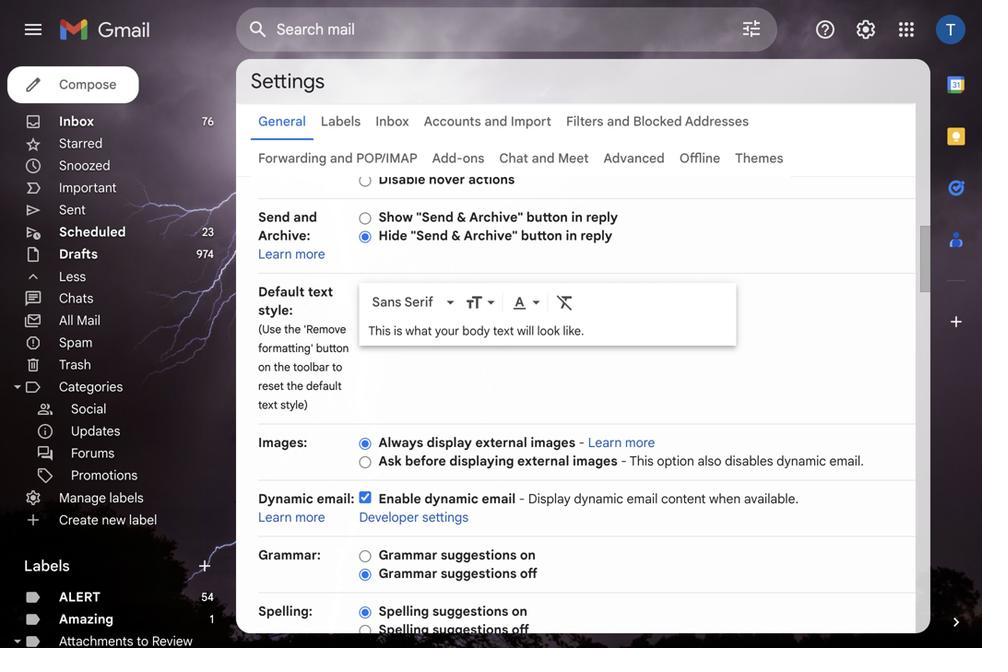 Task type: describe. For each thing, give the bounding box(es) containing it.
advanced link
[[604, 150, 665, 166]]

ask
[[379, 453, 402, 469]]

promotions link
[[71, 468, 138, 484]]

developer settings link
[[359, 510, 469, 526]]

scheduled link
[[59, 224, 126, 240]]

updates link
[[71, 423, 120, 439]]

'remove
[[304, 323, 346, 337]]

forwarding
[[258, 150, 327, 166]]

less button
[[0, 266, 221, 288]]

accounts and import link
[[424, 113, 551, 130]]

labels heading
[[24, 557, 196, 576]]

1 vertical spatial text
[[493, 324, 514, 338]]

always display external images - learn more
[[379, 435, 655, 451]]

76
[[202, 115, 214, 129]]

manage labels create new label
[[59, 490, 157, 528]]

to
[[332, 361, 342, 374]]

snoozed
[[59, 158, 110, 174]]

amazing link
[[59, 611, 113, 628]]

blocked
[[633, 113, 682, 130]]

suggestions for grammar suggestions on
[[441, 547, 517, 564]]

general
[[258, 113, 306, 130]]

0 vertical spatial this
[[368, 324, 391, 338]]

show "send & archive" button in reply
[[379, 209, 618, 226]]

is
[[394, 324, 402, 338]]

display
[[427, 435, 472, 451]]

disables
[[725, 453, 773, 469]]

2 inbox link from the left
[[376, 113, 409, 130]]

default
[[306, 380, 342, 393]]

new
[[102, 512, 126, 528]]

before
[[405, 453, 446, 469]]

"send for hide
[[411, 228, 448, 244]]

filters and blocked addresses
[[566, 113, 749, 130]]

grammar suggestions on
[[379, 547, 536, 564]]

labels link
[[321, 113, 361, 130]]

1 horizontal spatial text
[[308, 284, 333, 300]]

1 vertical spatial images
[[573, 453, 618, 469]]

default
[[258, 284, 305, 300]]

spam link
[[59, 335, 93, 351]]

spelling suggestions off
[[379, 622, 529, 638]]

alert link
[[59, 589, 101, 605]]

disable hover actions
[[379, 172, 515, 188]]

archive" for hide
[[464, 228, 518, 244]]

toolbar
[[293, 361, 329, 374]]

suggestions for spelling suggestions on
[[432, 604, 508, 620]]

on for spelling suggestions on
[[512, 604, 527, 620]]

spam
[[59, 335, 93, 351]]

add-
[[432, 150, 463, 166]]

chats link
[[59, 291, 93, 307]]

54
[[201, 591, 214, 605]]

23
[[202, 226, 214, 239]]

Show "Send & Archive" button in reply radio
[[359, 211, 371, 225]]

displaying
[[449, 453, 514, 469]]

categories
[[59, 379, 123, 395]]

import
[[511, 113, 551, 130]]

Spelling suggestions on radio
[[359, 606, 371, 620]]

1 vertical spatial learn more link
[[588, 435, 655, 451]]

0 vertical spatial external
[[475, 435, 527, 451]]

inbox inside labels navigation
[[59, 113, 94, 130]]

1 vertical spatial the
[[274, 361, 290, 374]]

button for hide "send & archive" button in reply
[[521, 228, 562, 244]]

sans
[[372, 294, 402, 310]]

0 vertical spatial the
[[284, 323, 301, 337]]

sans serif option
[[368, 293, 443, 312]]

body
[[462, 324, 490, 338]]

create
[[59, 512, 98, 528]]

advanced
[[604, 150, 665, 166]]

trash link
[[59, 357, 91, 373]]

snoozed link
[[59, 158, 110, 174]]

forums link
[[71, 445, 115, 462]]

1 horizontal spatial dynamic
[[574, 491, 624, 507]]

email.
[[830, 453, 864, 469]]

labels
[[109, 490, 144, 506]]

general link
[[258, 113, 306, 130]]

1 vertical spatial external
[[517, 453, 569, 469]]

and for pop/imap
[[330, 150, 353, 166]]

what
[[406, 324, 432, 338]]

offline
[[680, 150, 721, 166]]

and for blocked
[[607, 113, 630, 130]]

style:
[[258, 303, 293, 319]]

manage
[[59, 490, 106, 506]]

sent
[[59, 202, 86, 218]]

images:
[[258, 435, 307, 451]]

reply for hide "send & archive" button in reply
[[581, 228, 613, 244]]

also
[[698, 453, 722, 469]]

developer
[[359, 510, 419, 526]]

display
[[528, 491, 571, 507]]

default text style: (use the 'remove formatting' button on the toolbar to reset the default text style)
[[258, 284, 349, 412]]

in for hide "send & archive" button in reply
[[566, 228, 577, 244]]

learn inside send and archive: learn more
[[258, 246, 292, 262]]

filters and blocked addresses link
[[566, 113, 749, 130]]

more inside dynamic email: learn more
[[295, 510, 325, 526]]

send and archive: learn more
[[258, 209, 325, 262]]

1 vertical spatial more
[[625, 435, 655, 451]]

2 email from the left
[[627, 491, 658, 507]]

serif
[[404, 294, 433, 310]]

2 inbox from the left
[[376, 113, 409, 130]]

updates
[[71, 423, 120, 439]]

on for grammar suggestions on
[[520, 547, 536, 564]]

gmail image
[[59, 11, 160, 48]]

archive:
[[258, 228, 310, 244]]

like.
[[563, 324, 584, 338]]

off for spelling suggestions off
[[512, 622, 529, 638]]

hide
[[379, 228, 407, 244]]

Search mail text field
[[277, 20, 689, 39]]

drafts link
[[59, 246, 98, 262]]

(use
[[258, 323, 281, 337]]

accounts
[[424, 113, 481, 130]]



Task type: vqa. For each thing, say whether or not it's contained in the screenshot.
Sans at left top
yes



Task type: locate. For each thing, give the bounding box(es) containing it.
email down displaying
[[482, 491, 516, 507]]

labels for labels heading
[[24, 557, 70, 576]]

hover
[[429, 172, 465, 188]]

reply for show "send & archive" button in reply
[[586, 209, 618, 226]]

learn
[[258, 246, 292, 262], [588, 435, 622, 451], [258, 510, 292, 526]]

suggestions for grammar suggestions off
[[441, 566, 517, 582]]

1 vertical spatial grammar
[[379, 566, 437, 582]]

- left display
[[519, 491, 525, 507]]

0 vertical spatial on
[[258, 361, 271, 374]]

2 vertical spatial on
[[512, 604, 527, 620]]

addresses
[[685, 113, 749, 130]]

1 vertical spatial &
[[451, 228, 461, 244]]

categories link
[[59, 379, 123, 395]]

Grammar suggestions on radio
[[359, 550, 371, 563]]

- left option at the right of the page
[[621, 453, 627, 469]]

1 vertical spatial button
[[521, 228, 562, 244]]

2 horizontal spatial -
[[621, 453, 627, 469]]

support image
[[814, 18, 837, 41]]

in up remove formatting ‪(⌘\)‬ icon
[[566, 228, 577, 244]]

1 horizontal spatial inbox
[[376, 113, 409, 130]]

archive" down show "send & archive" button in reply
[[464, 228, 518, 244]]

1 vertical spatial in
[[566, 228, 577, 244]]

1 horizontal spatial inbox link
[[376, 113, 409, 130]]

this left option at the right of the page
[[630, 453, 654, 469]]

button up to
[[316, 342, 349, 356]]

labels up alert link
[[24, 557, 70, 576]]

1 grammar from the top
[[379, 547, 437, 564]]

suggestions for spelling suggestions off
[[432, 622, 508, 638]]

and for archive:
[[293, 209, 317, 226]]

dynamic
[[258, 491, 313, 507]]

1 vertical spatial on
[[520, 547, 536, 564]]

0 vertical spatial spelling
[[379, 604, 429, 620]]

1 vertical spatial "send
[[411, 228, 448, 244]]

- inside 'enable dynamic email - display dynamic email content when available. developer settings'
[[519, 491, 525, 507]]

mail
[[77, 313, 100, 329]]

and for import
[[484, 113, 507, 130]]

option
[[657, 453, 694, 469]]

archive" up hide "send & archive" button in reply on the top
[[469, 209, 523, 226]]

1 inbox from the left
[[59, 113, 94, 130]]

0 vertical spatial &
[[457, 209, 466, 226]]

the up formatting'
[[284, 323, 301, 337]]

this is what your body text will look like.
[[368, 324, 584, 338]]

external up displaying
[[475, 435, 527, 451]]

spelling suggestions on
[[379, 604, 527, 620]]

social link
[[71, 401, 106, 417]]

and right filters
[[607, 113, 630, 130]]

sent link
[[59, 202, 86, 218]]

in down meet
[[571, 209, 583, 226]]

show
[[379, 209, 413, 226]]

2 vertical spatial more
[[295, 510, 325, 526]]

search mail image
[[242, 13, 275, 46]]

grammar for grammar suggestions on
[[379, 547, 437, 564]]

manage labels link
[[59, 490, 144, 506]]

external down always display external images - learn more in the bottom of the page
[[517, 453, 569, 469]]

labels for labels link in the left of the page
[[321, 113, 361, 130]]

offline link
[[680, 150, 721, 166]]

important
[[59, 180, 117, 196]]

chat and meet link
[[499, 150, 589, 166]]

advanced search options image
[[733, 10, 770, 47]]

and
[[484, 113, 507, 130], [607, 113, 630, 130], [330, 150, 353, 166], [532, 150, 555, 166], [293, 209, 317, 226]]

and down labels link in the left of the page
[[330, 150, 353, 166]]

disable
[[379, 172, 426, 188]]

1 vertical spatial labels
[[24, 557, 70, 576]]

Hide "Send & Archive" button in reply radio
[[359, 230, 371, 244]]

in for show "send & archive" button in reply
[[571, 209, 583, 226]]

text
[[308, 284, 333, 300], [493, 324, 514, 338], [258, 398, 278, 412]]

None checkbox
[[359, 492, 371, 504]]

& for hide
[[451, 228, 461, 244]]

button down show "send & archive" button in reply
[[521, 228, 562, 244]]

0 vertical spatial images
[[531, 435, 576, 451]]

"send right "hide"
[[411, 228, 448, 244]]

this
[[368, 324, 391, 338], [630, 453, 654, 469]]

email
[[482, 491, 516, 507], [627, 491, 658, 507]]

chats
[[59, 291, 93, 307]]

compose button
[[7, 66, 139, 103]]

on
[[258, 361, 271, 374], [520, 547, 536, 564], [512, 604, 527, 620]]

labels navigation
[[0, 59, 236, 648]]

inbox link up "starred"
[[59, 113, 94, 130]]

0 horizontal spatial inbox link
[[59, 113, 94, 130]]

-
[[579, 435, 585, 451], [621, 453, 627, 469], [519, 491, 525, 507]]

off for grammar suggestions off
[[520, 566, 538, 582]]

spelling right the 'spelling suggestions off' radio
[[379, 622, 429, 638]]

enable dynamic email - display dynamic email content when available. developer settings
[[359, 491, 799, 526]]

learn more link down 'archive:'
[[258, 246, 325, 262]]

this left is
[[368, 324, 391, 338]]

text left "will"
[[493, 324, 514, 338]]

add-ons link
[[432, 150, 484, 166]]

& down show "send & archive" button in reply
[[451, 228, 461, 244]]

compose
[[59, 77, 117, 93]]

reply
[[586, 209, 618, 226], [581, 228, 613, 244]]

Grammar suggestions off radio
[[359, 568, 371, 582]]

- up "ask before displaying external images - this option also disables dynamic email."
[[579, 435, 585, 451]]

actions
[[468, 172, 515, 188]]

themes link
[[735, 150, 784, 166]]

important link
[[59, 180, 117, 196]]

0 vertical spatial reply
[[586, 209, 618, 226]]

button inside default text style: (use the 'remove formatting' button on the toolbar to reset the default text style)
[[316, 342, 349, 356]]

grammar for grammar suggestions off
[[379, 566, 437, 582]]

formatting options toolbar
[[365, 285, 731, 319]]

& for show
[[457, 209, 466, 226]]

2 vertical spatial button
[[316, 342, 349, 356]]

and up 'archive:'
[[293, 209, 317, 226]]

all mail link
[[59, 313, 100, 329]]

974
[[196, 248, 214, 261]]

1 horizontal spatial email
[[627, 491, 658, 507]]

0 vertical spatial learn
[[258, 246, 292, 262]]

1 horizontal spatial labels
[[321, 113, 361, 130]]

forwarding and pop/imap link
[[258, 150, 418, 166]]

1 spelling from the top
[[379, 604, 429, 620]]

starred
[[59, 136, 103, 152]]

remove formatting ‪(⌘\)‬ image
[[556, 293, 574, 312]]

content
[[661, 491, 706, 507]]

0 vertical spatial in
[[571, 209, 583, 226]]

amazing
[[59, 611, 113, 628]]

learn more link for send and archive:
[[258, 246, 325, 262]]

off down spelling suggestions on
[[512, 622, 529, 638]]

and inside send and archive: learn more
[[293, 209, 317, 226]]

button
[[526, 209, 568, 226], [521, 228, 562, 244], [316, 342, 349, 356]]

more
[[295, 246, 325, 262], [625, 435, 655, 451], [295, 510, 325, 526]]

images
[[531, 435, 576, 451], [573, 453, 618, 469]]

send
[[258, 209, 290, 226]]

inbox up "starred"
[[59, 113, 94, 130]]

2 spelling from the top
[[379, 622, 429, 638]]

2 horizontal spatial dynamic
[[777, 453, 826, 469]]

& up hide "send & archive" button in reply on the top
[[457, 209, 466, 226]]

text up ''remove'
[[308, 284, 333, 300]]

suggestions up spelling suggestions off
[[432, 604, 508, 620]]

learn down 'archive:'
[[258, 246, 292, 262]]

themes
[[735, 150, 784, 166]]

formatting'
[[258, 342, 313, 356]]

social
[[71, 401, 106, 417]]

hide "send & archive" button in reply
[[379, 228, 613, 244]]

and for meet
[[532, 150, 555, 166]]

grammar suggestions off
[[379, 566, 538, 582]]

main menu image
[[22, 18, 44, 41]]

Always display external images radio
[[359, 437, 371, 451]]

suggestions
[[441, 547, 517, 564], [441, 566, 517, 582], [432, 604, 508, 620], [432, 622, 508, 638]]

&
[[457, 209, 466, 226], [451, 228, 461, 244]]

the up style)
[[287, 380, 303, 393]]

Ask before displaying external images radio
[[359, 455, 371, 469]]

pop/imap
[[356, 150, 418, 166]]

inbox
[[59, 113, 94, 130], [376, 113, 409, 130]]

0 vertical spatial button
[[526, 209, 568, 226]]

meet
[[558, 150, 589, 166]]

dynamic up settings
[[425, 491, 479, 507]]

spelling for spelling suggestions off
[[379, 622, 429, 638]]

on up spelling suggestions off
[[512, 604, 527, 620]]

learn down dynamic
[[258, 510, 292, 526]]

0 vertical spatial more
[[295, 246, 325, 262]]

dynamic down "ask before displaying external images - this option also disables dynamic email."
[[574, 491, 624, 507]]

1
[[210, 613, 214, 627]]

2 vertical spatial the
[[287, 380, 303, 393]]

1 horizontal spatial -
[[579, 435, 585, 451]]

ons
[[463, 150, 484, 166]]

when
[[709, 491, 741, 507]]

suggestions down spelling suggestions on
[[432, 622, 508, 638]]

learn up "ask before displaying external images - this option also disables dynamic email."
[[588, 435, 622, 451]]

0 vertical spatial learn more link
[[258, 246, 325, 262]]

learn more link down dynamic
[[258, 510, 325, 526]]

suggestions up grammar suggestions off
[[441, 547, 517, 564]]

forums
[[71, 445, 115, 462]]

and left import
[[484, 113, 507, 130]]

1 vertical spatial reply
[[581, 228, 613, 244]]

"send for show
[[416, 209, 454, 226]]

2 vertical spatial learn more link
[[258, 510, 325, 526]]

settings
[[251, 68, 325, 94]]

0 vertical spatial labels
[[321, 113, 361, 130]]

labels
[[321, 113, 361, 130], [24, 557, 70, 576]]

Disable hover actions radio
[[359, 174, 371, 188]]

2 vertical spatial text
[[258, 398, 278, 412]]

archive" for show
[[469, 209, 523, 226]]

images up display
[[531, 435, 576, 451]]

2 vertical spatial learn
[[258, 510, 292, 526]]

more inside send and archive: learn more
[[295, 246, 325, 262]]

0 vertical spatial -
[[579, 435, 585, 451]]

inbox link up pop/imap
[[376, 113, 409, 130]]

0 horizontal spatial email
[[482, 491, 516, 507]]

trash
[[59, 357, 91, 373]]

1 inbox link from the left
[[59, 113, 94, 130]]

1 horizontal spatial this
[[630, 453, 654, 469]]

settings
[[422, 510, 469, 526]]

2 grammar from the top
[[379, 566, 437, 582]]

1 vertical spatial archive"
[[464, 228, 518, 244]]

text down reset
[[258, 398, 278, 412]]

email left content
[[627, 491, 658, 507]]

learn inside dynamic email: learn more
[[258, 510, 292, 526]]

0 vertical spatial archive"
[[469, 209, 523, 226]]

None search field
[[236, 7, 777, 52]]

reset
[[258, 380, 284, 393]]

will
[[517, 324, 534, 338]]

tab list
[[931, 59, 982, 582]]

1 vertical spatial this
[[630, 453, 654, 469]]

learn more link
[[258, 246, 325, 262], [588, 435, 655, 451], [258, 510, 325, 526]]

1 vertical spatial -
[[621, 453, 627, 469]]

1 vertical spatial learn
[[588, 435, 622, 451]]

learn more link for dynamic email:
[[258, 510, 325, 526]]

more down 'archive:'
[[295, 246, 325, 262]]

email:
[[317, 491, 354, 507]]

available.
[[744, 491, 799, 507]]

0 horizontal spatial this
[[368, 324, 391, 338]]

grammar right grammar suggestions off radio
[[379, 566, 437, 582]]

learn more link up "ask before displaying external images - this option also disables dynamic email."
[[588, 435, 655, 451]]

settings image
[[855, 18, 877, 41]]

more up "ask before displaying external images - this option also disables dynamic email."
[[625, 435, 655, 451]]

button for show "send & archive" button in reply
[[526, 209, 568, 226]]

images up 'enable dynamic email - display dynamic email content when available. developer settings'
[[573, 453, 618, 469]]

suggestions down grammar suggestions on
[[441, 566, 517, 582]]

"send right show
[[416, 209, 454, 226]]

all
[[59, 313, 73, 329]]

sans serif
[[372, 294, 433, 310]]

forwarding and pop/imap
[[258, 150, 418, 166]]

spelling right spelling suggestions on radio
[[379, 604, 429, 620]]

ask before displaying external images - this option also disables dynamic email.
[[379, 453, 864, 469]]

off down grammar suggestions on
[[520, 566, 538, 582]]

Spelling suggestions off radio
[[359, 624, 371, 638]]

drafts
[[59, 246, 98, 262]]

0 vertical spatial grammar
[[379, 547, 437, 564]]

dynamic left email.
[[777, 453, 826, 469]]

0 horizontal spatial dynamic
[[425, 491, 479, 507]]

0 horizontal spatial inbox
[[59, 113, 94, 130]]

external
[[475, 435, 527, 451], [517, 453, 569, 469]]

grammar:
[[258, 547, 321, 564]]

spelling for spelling suggestions on
[[379, 604, 429, 620]]

0 vertical spatial "send
[[416, 209, 454, 226]]

1 vertical spatial spelling
[[379, 622, 429, 638]]

2 horizontal spatial text
[[493, 324, 514, 338]]

0 vertical spatial text
[[308, 284, 333, 300]]

labels up forwarding and pop/imap
[[321, 113, 361, 130]]

grammar down developer settings link
[[379, 547, 437, 564]]

on up reset
[[258, 361, 271, 374]]

and right chat
[[532, 150, 555, 166]]

labels inside navigation
[[24, 557, 70, 576]]

your
[[435, 324, 459, 338]]

1 vertical spatial off
[[512, 622, 529, 638]]

0 horizontal spatial -
[[519, 491, 525, 507]]

the down formatting'
[[274, 361, 290, 374]]

on inside default text style: (use the 'remove formatting' button on the toolbar to reset the default text style)
[[258, 361, 271, 374]]

alert
[[59, 589, 101, 605]]

on down display
[[520, 547, 536, 564]]

dynamic email: learn more
[[258, 491, 354, 526]]

0 vertical spatial off
[[520, 566, 538, 582]]

button up hide "send & archive" button in reply on the top
[[526, 209, 568, 226]]

more down dynamic
[[295, 510, 325, 526]]

inbox up pop/imap
[[376, 113, 409, 130]]

0 horizontal spatial text
[[258, 398, 278, 412]]

0 horizontal spatial labels
[[24, 557, 70, 576]]

1 email from the left
[[482, 491, 516, 507]]

2 vertical spatial -
[[519, 491, 525, 507]]



